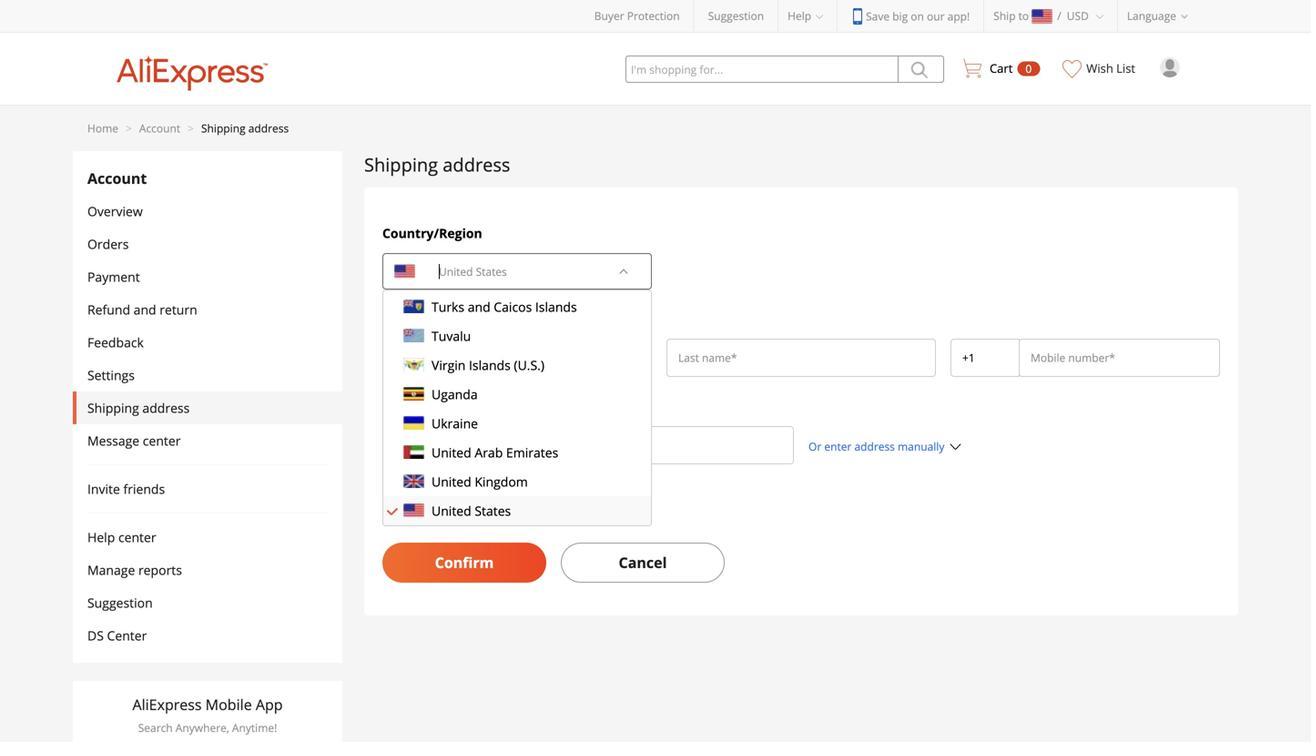Task type: describe. For each thing, give the bounding box(es) containing it.
turks
[[432, 298, 465, 316]]

(u.s.)
[[514, 357, 545, 374]]

home link
[[87, 121, 118, 136]]

as
[[430, 501, 443, 518]]

search
[[138, 720, 173, 735]]

manually
[[898, 439, 945, 454]]

shipping address link
[[201, 121, 289, 136]]

1 vertical spatial shipping address
[[87, 399, 190, 417]]

set
[[408, 501, 427, 518]]

center for help center
[[118, 529, 156, 546]]

ds center
[[87, 627, 147, 644]]

app!
[[948, 9, 970, 24]]

/ usd
[[1058, 8, 1089, 23]]

aliexpress mobile app search anywhere, anytime!
[[132, 695, 283, 735]]

refund
[[87, 301, 130, 318]]

and for turks
[[468, 298, 491, 316]]

default
[[446, 501, 488, 518]]

1 horizontal spatial shipping
[[201, 121, 246, 136]]

enter
[[824, 439, 852, 454]]

center
[[107, 627, 147, 644]]

0 horizontal spatial suggestion
[[87, 594, 153, 611]]

mobile
[[206, 695, 252, 714]]

virgin islands (u.s.)
[[432, 357, 545, 374]]

cart
[[990, 60, 1013, 76]]

return
[[160, 301, 197, 318]]

Mobile number* field
[[1031, 349, 1208, 367]]

cancel button
[[561, 543, 725, 583]]

payment
[[87, 268, 140, 285]]

1 vertical spatial islands
[[469, 357, 511, 374]]

overview
[[87, 203, 143, 220]]

address inside row
[[855, 439, 895, 454]]

personal information
[[382, 310, 518, 327]]

manage reports
[[87, 561, 182, 579]]

our
[[927, 9, 945, 24]]

and for refund
[[134, 301, 156, 318]]

invite friends
[[87, 480, 165, 498]]

invite
[[87, 480, 120, 498]]

arab
[[475, 444, 503, 461]]

tuvalu
[[432, 327, 471, 345]]

1 horizontal spatial shipping address
[[364, 152, 510, 177]]

buyer protection link
[[594, 8, 680, 23]]

feedback
[[87, 334, 144, 351]]

united for united states
[[432, 502, 471, 520]]

0 vertical spatial account
[[139, 121, 180, 136]]

2 horizontal spatial shipping
[[364, 152, 438, 177]]

caicos
[[494, 298, 532, 316]]

emirates
[[506, 444, 558, 461]]

uganda
[[432, 386, 478, 403]]

ship
[[994, 8, 1016, 23]]

big
[[893, 9, 908, 24]]

states
[[475, 502, 511, 520]]

address
[[382, 397, 433, 415]]

1 horizontal spatial islands
[[535, 298, 577, 316]]

confirm
[[435, 553, 494, 572]]

anytime!
[[232, 720, 277, 735]]

1 vertical spatial account
[[87, 169, 147, 188]]

arrow down image
[[618, 266, 629, 277]]

help for help
[[788, 8, 811, 23]]

usd
[[1067, 8, 1089, 23]]

manage
[[87, 561, 135, 579]]

message
[[87, 432, 139, 449]]

set as default shipping address
[[408, 501, 593, 518]]

united for united arab emirates
[[432, 444, 471, 461]]

message center
[[87, 432, 181, 449]]

protection
[[627, 8, 680, 23]]



Task type: vqa. For each thing, say whether or not it's contained in the screenshot.
65-
no



Task type: locate. For each thing, give the bounding box(es) containing it.
information
[[441, 310, 518, 327]]

kingdom
[[475, 473, 528, 490]]

grid
[[375, 224, 1228, 583]]

anywhere,
[[176, 720, 229, 735]]

account up overview at the left top of page
[[87, 169, 147, 188]]

home
[[87, 121, 118, 136]]

reports
[[138, 561, 182, 579]]

personal
[[382, 310, 438, 327]]

ship to
[[994, 8, 1029, 23]]

None field
[[963, 349, 1008, 367]]

0 vertical spatial suggestion
[[708, 8, 764, 23]]

center right message
[[143, 432, 181, 449]]

1 > from the left
[[126, 121, 132, 136]]

3 united from the top
[[432, 502, 471, 520]]

row
[[375, 339, 1228, 382]]

0 horizontal spatial islands
[[469, 357, 511, 374]]

save big on our app!
[[866, 9, 970, 24]]

2 vertical spatial united
[[432, 502, 471, 520]]

search image
[[394, 439, 405, 451]]

shipping
[[201, 121, 246, 136], [364, 152, 438, 177], [87, 399, 139, 417]]

0 vertical spatial help
[[788, 8, 811, 23]]

2 > from the left
[[188, 121, 194, 136]]

0 horizontal spatial shipping
[[87, 399, 139, 417]]

0 vertical spatial islands
[[535, 298, 577, 316]]

1 horizontal spatial >
[[188, 121, 194, 136]]

list box containing turkmenistan
[[382, 263, 652, 526]]

shipping up country/region
[[364, 152, 438, 177]]

/
[[1058, 8, 1062, 23]]

> right account link
[[188, 121, 194, 136]]

and down turkmenistan
[[468, 298, 491, 316]]

0 vertical spatial shipping address
[[364, 152, 510, 177]]

wish
[[1087, 60, 1114, 76]]

1 vertical spatial united
[[432, 473, 471, 490]]

help
[[788, 8, 811, 23], [87, 529, 115, 546]]

shipping address up message center
[[87, 399, 190, 417]]

and
[[468, 298, 491, 316], [134, 301, 156, 318]]

or enter address manually row
[[375, 426, 1228, 479]]

Last name* field
[[678, 349, 924, 367]]

0 horizontal spatial and
[[134, 301, 156, 318]]

help center
[[87, 529, 156, 546]]

united arab emirates
[[432, 444, 558, 461]]

cancel
[[619, 553, 667, 572]]

united states
[[432, 502, 511, 520]]

0 horizontal spatial help
[[87, 529, 115, 546]]

> right home link
[[126, 121, 132, 136]]

save big on our app! link
[[852, 8, 970, 25]]

islands
[[535, 298, 577, 316], [469, 357, 511, 374]]

list box
[[382, 263, 652, 526]]

1 vertical spatial help
[[87, 529, 115, 546]]

buyer
[[594, 8, 624, 23]]

1 vertical spatial center
[[118, 529, 156, 546]]

to
[[1019, 8, 1029, 23]]

language link
[[1118, 0, 1202, 32]]

0 vertical spatial united
[[432, 444, 471, 461]]

buyer protection
[[594, 8, 680, 23]]

First name* field
[[394, 349, 640, 367]]

Search by ZIP Code, street, or address field
[[405, 436, 782, 454]]

1 united from the top
[[432, 444, 471, 461]]

shipping right account link
[[201, 121, 246, 136]]

united
[[432, 444, 471, 461], [432, 473, 471, 490], [432, 502, 471, 520]]

None submit
[[899, 56, 944, 83]]

1 horizontal spatial and
[[468, 298, 491, 316]]

help for help center
[[87, 529, 115, 546]]

help right suggestion link at the right of page
[[788, 8, 811, 23]]

ukraine
[[432, 415, 478, 432]]

friends
[[123, 480, 165, 498]]

center for message center
[[143, 432, 181, 449]]

country/region
[[382, 224, 482, 242]]

0 vertical spatial center
[[143, 432, 181, 449]]

United States field
[[428, 256, 607, 287]]

suggestion link
[[708, 8, 764, 23]]

wish list link
[[1054, 33, 1146, 92]]

1 horizontal spatial help
[[788, 8, 811, 23]]

2 united from the top
[[432, 473, 471, 490]]

or enter address manually
[[809, 439, 945, 454]]

0
[[1026, 61, 1032, 76]]

center
[[143, 432, 181, 449], [118, 529, 156, 546]]

home > account > shipping address
[[87, 121, 289, 136]]

language
[[1127, 8, 1177, 23]]

turks and caicos islands
[[432, 298, 577, 316]]

account link
[[139, 121, 180, 136]]

0 vertical spatial shipping
[[201, 121, 246, 136]]

I'm shopping for... text field
[[626, 56, 899, 83]]

united kingdom
[[432, 473, 528, 490]]

virgin
[[432, 357, 466, 374]]

or
[[809, 439, 822, 454]]

help up manage
[[87, 529, 115, 546]]

wish list
[[1087, 60, 1136, 76]]

grid containing confirm
[[375, 224, 1228, 583]]

shipping up message
[[87, 399, 139, 417]]

and left "return"
[[134, 301, 156, 318]]

center up manage reports
[[118, 529, 156, 546]]

1 horizontal spatial suggestion
[[708, 8, 764, 23]]

shipping address
[[364, 152, 510, 177], [87, 399, 190, 417]]

shipping
[[492, 501, 542, 518]]

confirm button
[[382, 543, 546, 583]]

account right the home
[[139, 121, 180, 136]]

settings
[[87, 367, 135, 384]]

ds
[[87, 627, 104, 644]]

refund and return
[[87, 301, 197, 318]]

1 vertical spatial shipping
[[364, 152, 438, 177]]

list
[[1117, 60, 1136, 76]]

orders
[[87, 235, 129, 253]]

united right set
[[432, 502, 471, 520]]

islands left (u.s.)
[[469, 357, 511, 374]]

1 vertical spatial suggestion
[[87, 594, 153, 611]]

islands right the caicos
[[535, 298, 577, 316]]

aliexpress
[[132, 695, 202, 714]]

2 vertical spatial shipping
[[87, 399, 139, 417]]

turkmenistan
[[432, 269, 514, 286]]

united down ukraine
[[432, 444, 471, 461]]

0 horizontal spatial shipping address
[[87, 399, 190, 417]]

shipping address up country/region
[[364, 152, 510, 177]]

app
[[256, 695, 283, 714]]

on
[[911, 9, 924, 24]]

suggestion up i'm shopping for... text box
[[708, 8, 764, 23]]

account
[[139, 121, 180, 136], [87, 169, 147, 188]]

united for united kingdom
[[432, 473, 471, 490]]

0 horizontal spatial >
[[126, 121, 132, 136]]

suggestion up ds center
[[87, 594, 153, 611]]

suggestion
[[708, 8, 764, 23], [87, 594, 153, 611]]

>
[[126, 121, 132, 136], [188, 121, 194, 136]]

united up as
[[432, 473, 471, 490]]

save
[[866, 9, 890, 24]]



